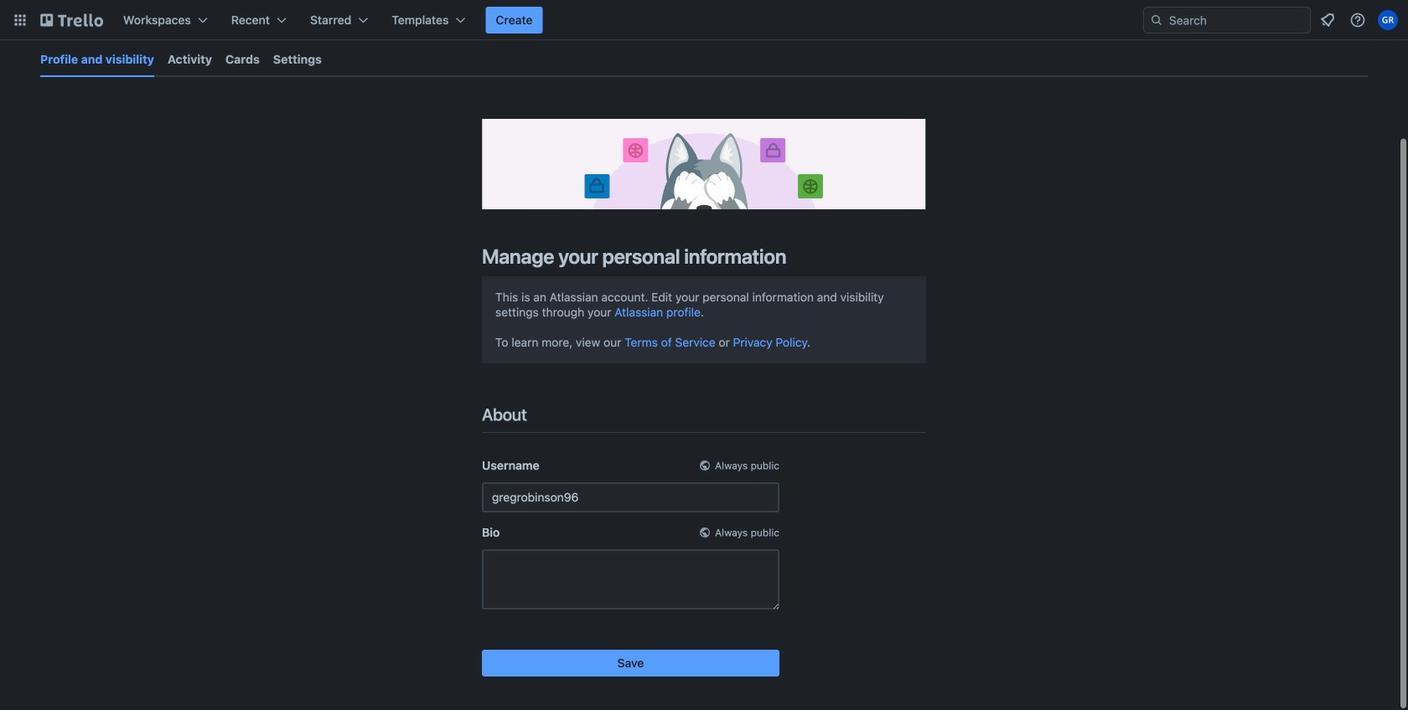 Task type: vqa. For each thing, say whether or not it's contained in the screenshot.
Search field
yes



Task type: locate. For each thing, give the bounding box(es) containing it.
greg robinson (gregrobinson96) image
[[1378, 10, 1398, 30]]

None text field
[[482, 483, 780, 513]]

primary element
[[0, 0, 1408, 40]]

back to home image
[[40, 7, 103, 34]]

None text field
[[482, 550, 780, 610]]

0 notifications image
[[1318, 10, 1338, 30]]

Search field
[[1143, 7, 1311, 34]]



Task type: describe. For each thing, give the bounding box(es) containing it.
open information menu image
[[1350, 12, 1366, 29]]

search image
[[1150, 13, 1164, 27]]



